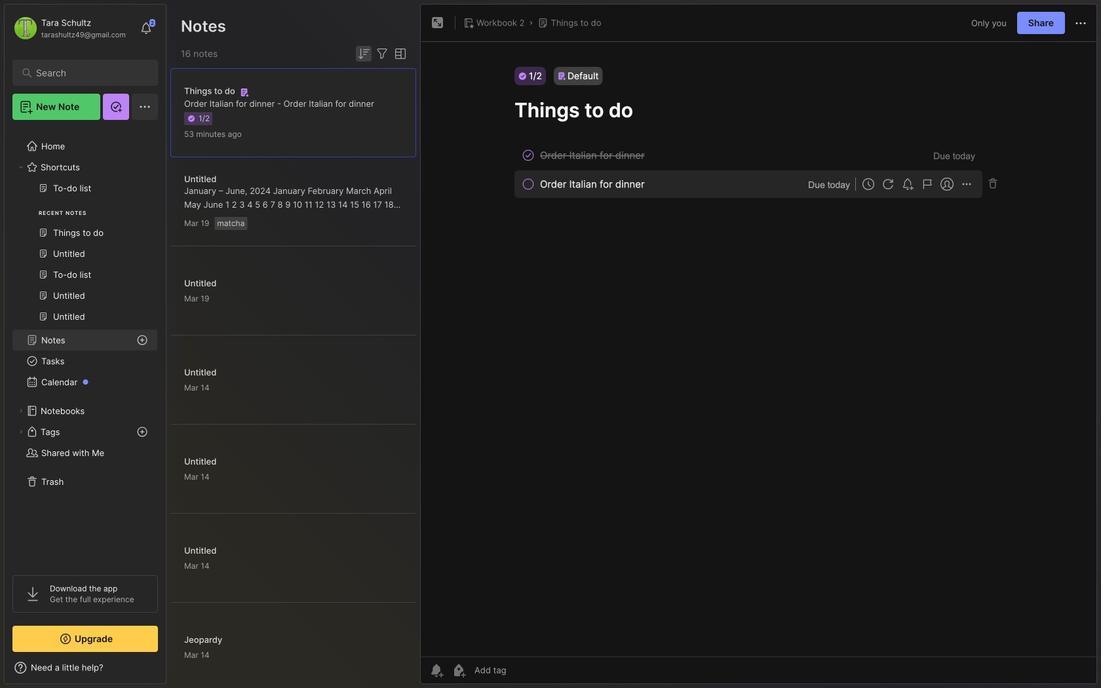 Task type: describe. For each thing, give the bounding box(es) containing it.
group inside tree
[[12, 178, 157, 335]]

More actions field
[[1073, 15, 1089, 31]]

note window element
[[420, 4, 1098, 688]]

Note Editor text field
[[421, 41, 1097, 657]]

Add tag field
[[473, 665, 572, 676]]

add tag image
[[451, 663, 467, 679]]

main element
[[0, 0, 170, 689]]

Account field
[[12, 15, 126, 41]]

expand notebooks image
[[17, 407, 25, 415]]

expand note image
[[430, 15, 446, 31]]

more actions image
[[1073, 15, 1089, 31]]



Task type: vqa. For each thing, say whether or not it's contained in the screenshot.
view options field
yes



Task type: locate. For each thing, give the bounding box(es) containing it.
none search field inside main element
[[36, 65, 141, 81]]

expand tags image
[[17, 428, 25, 436]]

View options field
[[390, 46, 409, 62]]

group
[[12, 178, 157, 335]]

tree inside main element
[[5, 128, 166, 564]]

add filters image
[[374, 46, 390, 62]]

WHAT'S NEW field
[[5, 658, 166, 679]]

add a reminder image
[[429, 663, 445, 679]]

Sort options field
[[356, 46, 372, 62]]

click to collapse image
[[166, 664, 175, 680]]

tree
[[5, 128, 166, 564]]

Search text field
[[36, 67, 141, 79]]

None search field
[[36, 65, 141, 81]]

Add filters field
[[374, 46, 390, 62]]



